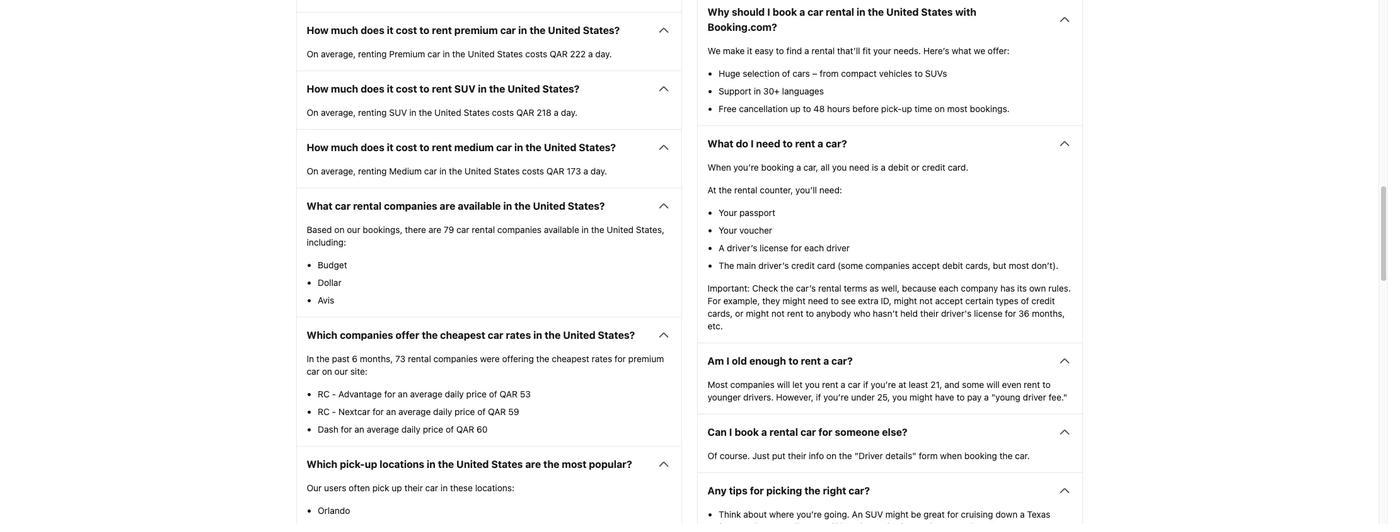 Task type: locate. For each thing, give the bounding box(es) containing it.
rc for rc - nextcar for an average daily price of qar 59
[[318, 407, 330, 418]]

a up find
[[800, 6, 805, 18]]

2 vertical spatial their
[[405, 483, 423, 494]]

which up in
[[307, 330, 338, 341]]

for inside important: check the car's rental terms as well, because each company has its own rules. for example, they might need to see extra id, might not accept certain types of credit cards, or might not rent to anybody who hasn't held their driver's license for 36 months, etc.
[[1005, 309, 1016, 319]]

1 vertical spatial license
[[974, 309, 1003, 319]]

2 vertical spatial cost
[[396, 142, 417, 153]]

a down the where
[[771, 522, 776, 525]]

2 vertical spatial day.
[[591, 166, 607, 177]]

it inside dropdown button
[[387, 25, 394, 36]]

price up qar 60
[[455, 407, 475, 418]]

as
[[870, 283, 879, 294]]

2 does from the top
[[361, 83, 385, 95]]

much for how much does it cost to rent premium car in the united states?
[[331, 25, 358, 36]]

car's
[[796, 283, 816, 294]]

0 vertical spatial does
[[361, 25, 385, 36]]

to up fee."
[[1043, 380, 1051, 390]]

suv up on average, renting suv in the united states costs qar 218 a day.
[[454, 83, 476, 95]]

1 vertical spatial booking
[[965, 451, 997, 462]]

your up "a"
[[719, 225, 737, 236]]

1 - from the top
[[332, 389, 336, 400]]

which for which pick-up locations in the united states are the most popular?
[[307, 459, 338, 471]]

cost up medium
[[396, 142, 417, 153]]

average, for how much does it cost to rent medium car in the united states?
[[321, 166, 356, 177]]

months, inside in the past 6 months, 73 rental companies were offering the cheapest rates for premium car on our site:
[[360, 354, 393, 365]]

available inside dropdown button
[[458, 201, 501, 212]]

rent inside important: check the car's rental terms as well, because each company has its own rules. for example, they might need to see extra id, might not accept certain types of credit cards, or might not rent to anybody who hasn't held their driver's license for 36 months, etc.
[[787, 309, 804, 319]]

of up qar 60
[[478, 407, 486, 418]]

0 vertical spatial cost
[[396, 25, 417, 36]]

will up "young
[[987, 380, 1000, 390]]

0 horizontal spatial book
[[735, 427, 759, 438]]

1 horizontal spatial or
[[911, 162, 920, 173]]

smaller
[[778, 522, 808, 525]]

cost inside dropdown button
[[396, 83, 417, 95]]

rates
[[506, 330, 531, 341], [592, 354, 612, 365]]

2 vertical spatial credit
[[1032, 296, 1055, 307]]

2 how from the top
[[307, 83, 329, 95]]

does for how much does it cost to rent premium car in the united states?
[[361, 25, 385, 36]]

but inside the think about where you're going. an suv might be great for cruising down a texas freeway, but a smaller car will be a lot easier for getting around rome.
[[755, 522, 769, 525]]

1 vertical spatial cards,
[[708, 309, 733, 319]]

etc.
[[708, 321, 723, 332]]

costs left qar 222 at the left top
[[526, 49, 548, 59]]

which inside dropdown button
[[307, 330, 338, 341]]

our users often pick up their car in these locations:
[[307, 483, 515, 494]]

1 horizontal spatial months,
[[1032, 309, 1065, 319]]

0 vertical spatial costs
[[526, 49, 548, 59]]

does inside dropdown button
[[361, 25, 385, 36]]

2 vertical spatial how
[[307, 142, 329, 153]]

48
[[814, 104, 825, 114]]

car right smaller
[[810, 522, 823, 525]]

if up under
[[863, 380, 869, 390]]

2 much from the top
[[331, 83, 358, 95]]

it up premium
[[387, 25, 394, 36]]

book inside the why should i book a car rental in the united states with booking.com?
[[773, 6, 797, 18]]

to left 48
[[803, 104, 811, 114]]

the main driver's credit card (some companies accept debit cards, but most don't).
[[719, 261, 1059, 271]]

most companies will let you rent a car if you're at least 21, and some will even rent to younger drivers. however, if you're under 25, you might have to pay a "young driver fee."
[[708, 380, 1068, 403]]

company
[[961, 283, 998, 294]]

price down "rc - nextcar for an average daily price of qar 59"
[[423, 425, 443, 435]]

months,
[[1032, 309, 1065, 319], [360, 354, 393, 365]]

you'll
[[796, 185, 817, 196]]

the
[[868, 6, 884, 18], [530, 25, 546, 36], [452, 49, 466, 59], [489, 83, 505, 95], [419, 107, 432, 118], [526, 142, 542, 153], [449, 166, 462, 177], [719, 185, 732, 196], [515, 201, 531, 212], [591, 225, 604, 235], [781, 283, 794, 294], [422, 330, 438, 341], [545, 330, 561, 341], [316, 354, 330, 365], [536, 354, 550, 365], [839, 451, 852, 462], [1000, 451, 1013, 462], [438, 459, 454, 471], [544, 459, 560, 471], [805, 486, 821, 497]]

3 much from the top
[[331, 142, 358, 153]]

i inside dropdown button
[[751, 138, 754, 150]]

driver's
[[941, 309, 972, 319]]

states up the locations:
[[491, 459, 523, 471]]

much inside how much does it cost to rent premium car in the united states? dropdown button
[[331, 25, 358, 36]]

need:
[[820, 185, 842, 196]]

1 horizontal spatial credit
[[922, 162, 946, 173]]

suv inside dropdown button
[[454, 83, 476, 95]]

cards,
[[966, 261, 991, 271], [708, 309, 733, 319]]

why should i book a car rental in the united states with booking.com? button
[[708, 5, 1072, 35]]

0 horizontal spatial you
[[805, 380, 820, 390]]

or inside important: check the car's rental terms as well, because each company has its own rules. for example, they might need to see extra id, might not accept certain types of credit cards, or might not rent to anybody who hasn't held their driver's license for 36 months, etc.
[[735, 309, 744, 319]]

it inside "dropdown button"
[[387, 142, 394, 153]]

a down an
[[853, 522, 858, 525]]

day. right qar 222 at the left top
[[595, 49, 612, 59]]

the inside important: check the car's rental terms as well, because each company has its own rules. for example, they might need to see extra id, might not accept certain types of credit cards, or might not rent to anybody who hasn't held their driver's license for 36 months, etc.
[[781, 283, 794, 294]]

book
[[773, 6, 797, 18], [735, 427, 759, 438]]

cars
[[793, 68, 810, 79]]

not down because
[[920, 296, 933, 307]]

what inside dropdown button
[[307, 201, 333, 212]]

1 on from the top
[[307, 49, 319, 59]]

lot
[[861, 522, 871, 525]]

if right however,
[[816, 392, 821, 403]]

need inside dropdown button
[[756, 138, 781, 150]]

a inside the why should i book a car rental in the united states with booking.com?
[[800, 6, 805, 18]]

example,
[[724, 296, 760, 307]]

pick-
[[881, 104, 902, 114], [340, 459, 365, 471]]

1 vertical spatial price
[[455, 407, 475, 418]]

day. for how much does it cost to rent premium car in the united states?
[[595, 49, 612, 59]]

it for how much does it cost to rent suv in the united states?
[[387, 83, 394, 95]]

i inside the why should i book a car rental in the united states with booking.com?
[[767, 6, 771, 18]]

states down how much does it cost to rent premium car in the united states? dropdown button
[[497, 49, 523, 59]]

1 much from the top
[[331, 25, 358, 36]]

a right qar 173
[[584, 166, 588, 177]]

2 horizontal spatial an
[[398, 389, 408, 400]]

any
[[708, 486, 727, 497]]

on up including:
[[334, 225, 345, 235]]

it for how much does it cost to rent premium car in the united states?
[[387, 25, 394, 36]]

3 does from the top
[[361, 142, 385, 153]]

2 vertical spatial daily
[[402, 425, 421, 435]]

what inside dropdown button
[[708, 138, 734, 150]]

0 vertical spatial their
[[920, 309, 939, 319]]

0 vertical spatial average,
[[321, 49, 356, 59]]

certain
[[966, 296, 994, 307]]

most left popular?
[[562, 459, 587, 471]]

based
[[307, 225, 332, 235]]

does for how much does it cost to rent suv in the united states?
[[361, 83, 385, 95]]

1 average, from the top
[[321, 49, 356, 59]]

2 vertical spatial average,
[[321, 166, 356, 177]]

each up card
[[805, 243, 824, 254]]

price
[[466, 389, 487, 400], [455, 407, 475, 418], [423, 425, 443, 435]]

need down car's
[[808, 296, 829, 307]]

debit
[[888, 162, 909, 173], [943, 261, 963, 271]]

0 vertical spatial car?
[[826, 138, 847, 150]]

2 vertical spatial suv
[[865, 510, 883, 520]]

rental up see
[[818, 283, 842, 294]]

an for advantage
[[398, 389, 408, 400]]

our down past
[[335, 367, 348, 377]]

driver
[[827, 243, 850, 254], [1023, 392, 1047, 403]]

compact
[[841, 68, 877, 79]]

a right is
[[881, 162, 886, 173]]

to up medium
[[420, 142, 430, 153]]

3 on from the top
[[307, 166, 319, 177]]

1 how from the top
[[307, 25, 329, 36]]

site:
[[350, 367, 368, 377]]

costs left qar 173
[[522, 166, 544, 177]]

2 average, from the top
[[321, 107, 356, 118]]

1 vertical spatial driver
[[1023, 392, 1047, 403]]

we
[[974, 46, 986, 56]]

book right should
[[773, 6, 797, 18]]

2 which from the top
[[307, 459, 338, 471]]

counter,
[[760, 185, 793, 196]]

0 vertical spatial you
[[832, 162, 847, 173]]

2 cost from the top
[[396, 83, 417, 95]]

license inside important: check the car's rental terms as well, because each company has its own rules. for example, they might need to see extra id, might not accept certain types of credit cards, or might not rent to anybody who hasn't held their driver's license for 36 months, etc.
[[974, 309, 1003, 319]]

average down nextcar
[[367, 425, 399, 435]]

rent down car's
[[787, 309, 804, 319]]

not down they
[[772, 309, 785, 319]]

0 horizontal spatial booking
[[761, 162, 794, 173]]

renting for how much does it cost to rent premium car in the united states?
[[358, 49, 387, 59]]

to inside dropdown button
[[420, 83, 430, 95]]

rental inside in the past 6 months, 73 rental companies were offering the cheapest rates for premium car on our site:
[[408, 354, 431, 365]]

companies up '6'
[[340, 330, 393, 341]]

much for how much does it cost to rent medium car in the united states?
[[331, 142, 358, 153]]

cheapest up were
[[440, 330, 485, 341]]

you're up 25,
[[871, 380, 896, 390]]

qar 222
[[550, 49, 586, 59]]

0 vertical spatial what
[[708, 138, 734, 150]]

cheapest right offering
[[552, 354, 589, 365]]

that'll
[[837, 46, 860, 56]]

0 vertical spatial most
[[947, 104, 968, 114]]

rent up car,
[[795, 138, 815, 150]]

rental up the that'll
[[826, 6, 854, 18]]

rental inside important: check the car's rental terms as well, because each company has its own rules. for example, they might need to see extra id, might not accept certain types of credit cards, or might not rent to anybody who hasn't held their driver's license for 36 months, etc.
[[818, 283, 842, 294]]

cheapest inside in the past 6 months, 73 rental companies were offering the cheapest rates for premium car on our site:
[[552, 354, 589, 365]]

driver's down your voucher
[[727, 243, 758, 254]]

1 horizontal spatial if
[[863, 380, 869, 390]]

it inside dropdown button
[[387, 83, 394, 95]]

1 vertical spatial -
[[332, 407, 336, 418]]

2 rc from the top
[[318, 407, 330, 418]]

1 vertical spatial how
[[307, 83, 329, 95]]

which
[[307, 330, 338, 341], [307, 459, 338, 471]]

passport
[[740, 208, 776, 218]]

which inside 'dropdown button'
[[307, 459, 338, 471]]

0 horizontal spatial not
[[772, 309, 785, 319]]

average, for how much does it cost to rent premium car in the united states?
[[321, 49, 356, 59]]

1 horizontal spatial rates
[[592, 354, 612, 365]]

1 cost from the top
[[396, 25, 417, 36]]

1 vertical spatial average
[[399, 407, 431, 418]]

a right qar 218
[[554, 107, 559, 118]]

1 vertical spatial suv
[[389, 107, 407, 118]]

3 renting from the top
[[358, 166, 387, 177]]

it
[[387, 25, 394, 36], [747, 46, 753, 56], [387, 83, 394, 95], [387, 142, 394, 153]]

premium inside in the past 6 months, 73 rental companies were offering the cheapest rates for premium car on our site:
[[628, 354, 664, 365]]

of course. just put their info on the "driver details" form when booking the car.
[[708, 451, 1030, 462]]

suvs
[[925, 68, 947, 79]]

most inside 'dropdown button'
[[562, 459, 587, 471]]

2 horizontal spatial you
[[893, 392, 907, 403]]

i right should
[[767, 6, 771, 18]]

2 vertical spatial are
[[525, 459, 541, 471]]

on
[[935, 104, 945, 114], [334, 225, 345, 235], [322, 367, 332, 377], [827, 451, 837, 462]]

avis
[[318, 295, 334, 306]]

months, right 36
[[1032, 309, 1065, 319]]

most left bookings.
[[947, 104, 968, 114]]

average,
[[321, 49, 356, 59], [321, 107, 356, 118], [321, 166, 356, 177]]

be
[[911, 510, 921, 520], [841, 522, 851, 525]]

0 horizontal spatial pick-
[[340, 459, 365, 471]]

be up getting
[[911, 510, 921, 520]]

on
[[307, 49, 319, 59], [307, 107, 319, 118], [307, 166, 319, 177]]

2 vertical spatial most
[[562, 459, 587, 471]]

companies inside in the past 6 months, 73 rental companies were offering the cheapest rates for premium car on our site:
[[434, 354, 478, 365]]

0 vertical spatial rates
[[506, 330, 531, 341]]

0 horizontal spatial will
[[777, 380, 790, 390]]

1 vertical spatial pick-
[[340, 459, 365, 471]]

your for your voucher
[[719, 225, 737, 236]]

qar 60
[[456, 425, 488, 435]]

it left easy
[[747, 46, 753, 56]]

1 horizontal spatial need
[[808, 296, 829, 307]]

1 vertical spatial on
[[307, 107, 319, 118]]

cost for medium
[[396, 142, 417, 153]]

might up easier
[[886, 510, 909, 520]]

a inside dropdown button
[[818, 138, 824, 150]]

rent up on average, renting medium car in the united states costs qar 173 a day.
[[432, 142, 452, 153]]

terms
[[844, 283, 868, 294]]

united inside 'dropdown button'
[[457, 459, 489, 471]]

any tips for picking the right car?
[[708, 486, 870, 497]]

0 vertical spatial day.
[[595, 49, 612, 59]]

car.
[[1015, 451, 1030, 462]]

suv inside the think about where you're going. an suv might be great for cruising down a texas freeway, but a smaller car will be a lot easier for getting around rome.
[[865, 510, 883, 520]]

1 vertical spatial your
[[719, 225, 737, 236]]

does inside "dropdown button"
[[361, 142, 385, 153]]

and
[[945, 380, 960, 390]]

in inside based on our bookings, there are 79 car rental companies available in the united states, including:
[[582, 225, 589, 235]]

available down qar 173
[[544, 225, 579, 235]]

up up pick
[[365, 459, 377, 471]]

0 vertical spatial premium
[[454, 25, 498, 36]]

offering
[[502, 354, 534, 365]]

car inside the why should i book a car rental in the united states with booking.com?
[[808, 6, 824, 18]]

up
[[790, 104, 801, 114], [902, 104, 912, 114], [365, 459, 377, 471], [392, 483, 402, 494]]

up right pick
[[392, 483, 402, 494]]

2 renting from the top
[[358, 107, 387, 118]]

2 - from the top
[[332, 407, 336, 418]]

cost inside "dropdown button"
[[396, 142, 417, 153]]

car inside most companies will let you rent a car if you're at least 21, and some will even rent to younger drivers. however, if you're under 25, you might have to pay a "young driver fee."
[[848, 380, 861, 390]]

are inside what car rental companies are available in the united states? dropdown button
[[440, 201, 456, 212]]

will inside the think about where you're going. an suv might be great for cruising down a texas freeway, but a smaller car will be a lot easier for getting around rome.
[[825, 522, 838, 525]]

car? up an
[[849, 486, 870, 497]]

1 vertical spatial most
[[1009, 261, 1029, 271]]

2 horizontal spatial suv
[[865, 510, 883, 520]]

does
[[361, 25, 385, 36], [361, 83, 385, 95], [361, 142, 385, 153]]

on down past
[[322, 367, 332, 377]]

3 cost from the top
[[396, 142, 417, 153]]

2 on from the top
[[307, 107, 319, 118]]

car? up when you're booking a car, all you need is a debit or credit card.
[[826, 138, 847, 150]]

car inside the think about where you're going. an suv might be great for cruising down a texas freeway, but a smaller car will be a lot easier for getting around rome.
[[810, 522, 823, 525]]

form
[[919, 451, 938, 462]]

which pick-up locations in the united states are the most popular?
[[307, 459, 632, 471]]

on average, renting premium car in the united states costs qar 222 a day.
[[307, 49, 612, 59]]

debit right is
[[888, 162, 909, 173]]

i right do
[[751, 138, 754, 150]]

0 vertical spatial which
[[307, 330, 338, 341]]

day. for how much does it cost to rent medium car in the united states?
[[591, 166, 607, 177]]

3 average, from the top
[[321, 166, 356, 177]]

when
[[940, 451, 962, 462]]

cost inside dropdown button
[[396, 25, 417, 36]]

0 horizontal spatial need
[[756, 138, 781, 150]]

car inside dropdown button
[[335, 201, 351, 212]]

0 vertical spatial average
[[410, 389, 443, 400]]

for
[[791, 243, 802, 254], [1005, 309, 1016, 319], [615, 354, 626, 365], [384, 389, 396, 400], [373, 407, 384, 418], [341, 425, 352, 435], [819, 427, 833, 438], [750, 486, 764, 497], [948, 510, 959, 520], [900, 522, 912, 525]]

1 horizontal spatial book
[[773, 6, 797, 18]]

- left advantage
[[332, 389, 336, 400]]

if
[[863, 380, 869, 390], [816, 392, 821, 403]]

car? inside dropdown button
[[826, 138, 847, 150]]

2 vertical spatial costs
[[522, 166, 544, 177]]

36
[[1019, 309, 1030, 319]]

the inside based on our bookings, there are 79 car rental companies available in the united states, including:
[[591, 225, 604, 235]]

available up based on our bookings, there are 79 car rental companies available in the united states, including: on the left top
[[458, 201, 501, 212]]

rent right let
[[822, 380, 839, 390]]

1 vertical spatial renting
[[358, 107, 387, 118]]

1 which from the top
[[307, 330, 338, 341]]

0 vertical spatial available
[[458, 201, 501, 212]]

0 vertical spatial -
[[332, 389, 336, 400]]

in inside what car rental companies are available in the united states? dropdown button
[[503, 201, 512, 212]]

to down cancellation at right top
[[783, 138, 793, 150]]

1 horizontal spatial most
[[947, 104, 968, 114]]

might down least
[[910, 392, 933, 403]]

to up on average, renting suv in the united states costs qar 218 a day.
[[420, 83, 430, 95]]

1 renting from the top
[[358, 49, 387, 59]]

of inside important: check the car's rental terms as well, because each company has its own rules. for example, they might need to see extra id, might not accept certain types of credit cards, or might not rent to anybody who hasn't held their driver's license for 36 months, etc.
[[1021, 296, 1029, 307]]

states inside 'dropdown button'
[[491, 459, 523, 471]]

users
[[324, 483, 346, 494]]

easy
[[755, 46, 774, 56]]

1 vertical spatial much
[[331, 83, 358, 95]]

0 vertical spatial credit
[[922, 162, 946, 173]]

79
[[444, 225, 454, 235]]

1 horizontal spatial an
[[386, 407, 396, 418]]

it up medium
[[387, 142, 394, 153]]

much inside how much does it cost to rent medium car in the united states? "dropdown button"
[[331, 142, 358, 153]]

1 horizontal spatial their
[[788, 451, 807, 462]]

0 horizontal spatial rates
[[506, 330, 531, 341]]

our left bookings, at top left
[[347, 225, 360, 235]]

1 your from the top
[[719, 208, 737, 218]]

not
[[920, 296, 933, 307], [772, 309, 785, 319]]

0 vertical spatial months,
[[1032, 309, 1065, 319]]

-
[[332, 389, 336, 400], [332, 407, 336, 418]]

debit up company
[[943, 261, 963, 271]]

to inside dropdown button
[[783, 138, 793, 150]]

am i old enough to rent a car? button
[[708, 354, 1072, 369]]

2 your from the top
[[719, 225, 737, 236]]

1 vertical spatial cheapest
[[552, 354, 589, 365]]

0 vertical spatial our
[[347, 225, 360, 235]]

1 horizontal spatial but
[[993, 261, 1007, 271]]

1 vertical spatial need
[[849, 162, 870, 173]]

important:
[[708, 283, 750, 294]]

license down voucher
[[760, 243, 788, 254]]

much for how much does it cost to rent suv in the united states?
[[331, 83, 358, 95]]

cards, up company
[[966, 261, 991, 271]]

0 horizontal spatial credit
[[792, 261, 815, 271]]

1 vertical spatial which
[[307, 459, 338, 471]]

in inside how much does it cost to rent medium car in the united states? "dropdown button"
[[514, 142, 523, 153]]

0 vertical spatial how
[[307, 25, 329, 36]]

united
[[887, 6, 919, 18], [548, 25, 581, 36], [468, 49, 495, 59], [508, 83, 540, 95], [435, 107, 461, 118], [544, 142, 577, 153], [465, 166, 492, 177], [533, 201, 566, 212], [607, 225, 634, 235], [563, 330, 596, 341], [457, 459, 489, 471]]

any tips for picking the right car? button
[[708, 484, 1072, 499]]

–
[[813, 68, 818, 79]]

1 vertical spatial daily
[[433, 407, 452, 418]]

car right the medium
[[496, 142, 512, 153]]

our inside in the past 6 months, 73 rental companies were offering the cheapest rates for premium car on our site:
[[335, 367, 348, 377]]

selection
[[743, 68, 780, 79]]

but up has
[[993, 261, 1007, 271]]

fit
[[863, 46, 871, 56]]

in inside which pick-up locations in the united states are the most popular? 'dropdown button'
[[427, 459, 436, 471]]

companies down which companies offer the cheapest car rates  in the united states?
[[434, 354, 478, 365]]

average down rc - advantage for an average daily price of qar 53
[[399, 407, 431, 418]]

driver inside most companies will let you rent a car if you're at least 21, and some will even rent to younger drivers. however, if you're under 25, you might have to pay a "young driver fee."
[[1023, 392, 1047, 403]]

1 vertical spatial what
[[307, 201, 333, 212]]

the inside "dropdown button"
[[526, 142, 542, 153]]

1 horizontal spatial will
[[825, 522, 838, 525]]

each inside important: check the car's rental terms as well, because each company has its own rules. for example, they might need to see extra id, might not accept certain types of credit cards, or might not rent to anybody who hasn't held their driver's license for 36 months, etc.
[[939, 283, 959, 294]]

vehicles
[[879, 68, 912, 79]]

driver left fee."
[[1023, 392, 1047, 403]]

0 vertical spatial your
[[719, 208, 737, 218]]

rental up bookings, at top left
[[353, 201, 382, 212]]

much
[[331, 25, 358, 36], [331, 83, 358, 95], [331, 142, 358, 153]]

which for which companies offer the cheapest car rates  in the united states?
[[307, 330, 338, 341]]

in inside 'which companies offer the cheapest car rates  in the united states?' dropdown button
[[534, 330, 542, 341]]

rental up the your passport
[[734, 185, 758, 196]]

1 horizontal spatial pick-
[[881, 104, 902, 114]]

0 vertical spatial on
[[307, 49, 319, 59]]

dash
[[318, 425, 339, 435]]

what car rental companies are available in the united states?
[[307, 201, 605, 212]]

an up dash for an average daily price of qar 60
[[386, 407, 396, 418]]

when
[[708, 162, 731, 173]]

car inside in the past 6 months, 73 rental companies were offering the cheapest rates for premium car on our site:
[[307, 367, 320, 377]]

rental down what car rental companies are available in the united states? dropdown button at the left of page
[[472, 225, 495, 235]]

accept
[[912, 261, 940, 271], [935, 296, 963, 307]]

0 vertical spatial if
[[863, 380, 869, 390]]

including:
[[307, 237, 346, 248]]

how inside how much does it cost to rent medium car in the united states? "dropdown button"
[[307, 142, 329, 153]]

you're inside the think about where you're going. an suv might be great for cruising down a texas freeway, but a smaller car will be a lot easier for getting around rome.
[[797, 510, 822, 520]]

much inside how much does it cost to rent suv in the united states? dropdown button
[[331, 83, 358, 95]]

companies inside based on our bookings, there are 79 car rental companies available in the united states, including:
[[497, 225, 542, 235]]

car down in
[[307, 367, 320, 377]]

3 how from the top
[[307, 142, 329, 153]]

day. right qar 173
[[591, 166, 607, 177]]

0 vertical spatial renting
[[358, 49, 387, 59]]

a right the pay
[[984, 392, 989, 403]]

0 vertical spatial price
[[466, 389, 487, 400]]

or down what do i need to rent a car? dropdown button
[[911, 162, 920, 173]]

0 vertical spatial need
[[756, 138, 781, 150]]

be down going.
[[841, 522, 851, 525]]

1 rc from the top
[[318, 389, 330, 400]]

how inside how much does it cost to rent suv in the united states? dropdown button
[[307, 83, 329, 95]]

an up "rc - nextcar for an average daily price of qar 59"
[[398, 389, 408, 400]]

1 does from the top
[[361, 25, 385, 36]]

1 vertical spatial day.
[[561, 107, 578, 118]]

credit
[[922, 162, 946, 173], [792, 261, 815, 271], [1032, 296, 1055, 307]]

rental inside based on our bookings, there are 79 car rental companies available in the united states, including:
[[472, 225, 495, 235]]

how inside how much does it cost to rent premium car in the united states? dropdown button
[[307, 25, 329, 36]]

0 vertical spatial debit
[[888, 162, 909, 173]]

2 horizontal spatial their
[[920, 309, 939, 319]]

what
[[708, 138, 734, 150], [307, 201, 333, 212]]

companies inside what car rental companies are available in the united states? dropdown button
[[384, 201, 437, 212]]

car,
[[804, 162, 819, 173]]

0 vertical spatial book
[[773, 6, 797, 18]]

cost
[[396, 25, 417, 36], [396, 83, 417, 95], [396, 142, 417, 153]]

huge selection of cars – from compact vehicles to suvs
[[719, 68, 947, 79]]

1 vertical spatial but
[[755, 522, 769, 525]]

1 vertical spatial are
[[429, 225, 441, 235]]



Task type: vqa. For each thing, say whether or not it's contained in the screenshot.
the bottommost The Much
yes



Task type: describe. For each thing, give the bounding box(es) containing it.
it for how much does it cost to rent medium car in the united states?
[[387, 142, 394, 153]]

2 vertical spatial average
[[367, 425, 399, 435]]

our
[[307, 483, 322, 494]]

your
[[874, 46, 891, 56]]

might inside the think about where you're going. an suv might be great for cruising down a texas freeway, but a smaller car will be a lot easier for getting around rome.
[[886, 510, 909, 520]]

2 vertical spatial car?
[[849, 486, 870, 497]]

credit inside important: check the car's rental terms as well, because each company has its own rules. for example, they might need to see extra id, might not accept certain types of credit cards, or might not rent to anybody who hasn't held their driver's license for 36 months, etc.
[[1032, 296, 1055, 307]]

rc - advantage for an average daily price of qar 53
[[318, 389, 531, 400]]

great
[[924, 510, 945, 520]]

6
[[352, 354, 358, 365]]

rent inside dropdown button
[[795, 138, 815, 150]]

1 horizontal spatial cards,
[[966, 261, 991, 271]]

to inside "dropdown button"
[[420, 142, 430, 153]]

on for how much does it cost to rent premium car in the united states?
[[307, 49, 319, 59]]

why should i book a car rental in the united states with booking.com?
[[708, 6, 977, 33]]

on right time at the top right of page
[[935, 104, 945, 114]]

do
[[736, 138, 749, 150]]

what car rental companies are available in the united states? button
[[307, 199, 671, 214]]

hours
[[827, 104, 850, 114]]

rental up put
[[770, 427, 798, 438]]

types
[[996, 296, 1019, 307]]

you're left under
[[824, 392, 849, 403]]

0 horizontal spatial debit
[[888, 162, 909, 173]]

rent up let
[[801, 356, 821, 367]]

1 horizontal spatial not
[[920, 296, 933, 307]]

(some
[[838, 261, 863, 271]]

needs.
[[894, 46, 921, 56]]

2 horizontal spatial need
[[849, 162, 870, 173]]

a down 'anybody'
[[824, 356, 829, 367]]

medium
[[454, 142, 494, 153]]

they
[[762, 296, 780, 307]]

up left time at the top right of page
[[902, 104, 912, 114]]

most for on
[[947, 104, 968, 114]]

0 vertical spatial accept
[[912, 261, 940, 271]]

0 horizontal spatial suv
[[389, 107, 407, 118]]

under
[[851, 392, 875, 403]]

advantage
[[339, 389, 382, 400]]

car? for what do i need to rent a car?
[[826, 138, 847, 150]]

states down how much does it cost to rent medium car in the united states? "dropdown button"
[[494, 166, 520, 177]]

premium inside how much does it cost to rent premium car in the united states? dropdown button
[[454, 25, 498, 36]]

these
[[450, 483, 473, 494]]

what do i need to rent a car?
[[708, 138, 847, 150]]

premium
[[389, 49, 425, 59]]

an for nextcar
[[386, 407, 396, 418]]

the inside the why should i book a car rental in the united states with booking.com?
[[868, 6, 884, 18]]

might up held on the right bottom of page
[[894, 296, 917, 307]]

on inside based on our bookings, there are 79 car rental companies available in the united states, including:
[[334, 225, 345, 235]]

1 horizontal spatial be
[[911, 510, 921, 520]]

their inside important: check the car's rental terms as well, because each company has its own rules. for example, they might need to see extra id, might not accept certain types of credit cards, or might not rent to anybody who hasn't held their driver's license for 36 months, etc.
[[920, 309, 939, 319]]

what for what car rental companies are available in the united states?
[[307, 201, 333, 212]]

renting for how much does it cost to rent medium car in the united states?
[[358, 166, 387, 177]]

a up the just
[[762, 427, 767, 438]]

held
[[901, 309, 918, 319]]

car right medium
[[424, 166, 437, 177]]

a right let
[[841, 380, 846, 390]]

were
[[480, 354, 500, 365]]

car up info
[[801, 427, 816, 438]]

rates inside in the past 6 months, 73 rental companies were offering the cheapest rates for premium car on our site:
[[592, 354, 612, 365]]

might down car's
[[783, 296, 806, 307]]

73
[[395, 354, 406, 365]]

available inside based on our bookings, there are 79 car rental companies available in the united states, including:
[[544, 225, 579, 235]]

daily for qar 53
[[445, 389, 464, 400]]

daily for qar 59
[[433, 407, 452, 418]]

renting for how much does it cost to rent suv in the united states?
[[358, 107, 387, 118]]

1 vertical spatial credit
[[792, 261, 815, 271]]

a right qar 222 at the left top
[[588, 49, 593, 59]]

what for what do i need to rent a car?
[[708, 138, 734, 150]]

even
[[1002, 380, 1022, 390]]

in inside the why should i book a car rental in the united states with booking.com?
[[857, 6, 866, 18]]

our inside based on our bookings, there are 79 car rental companies available in the united states, including:
[[347, 225, 360, 235]]

car up on average, renting premium car in the united states costs qar 222 a day.
[[500, 25, 516, 36]]

i right can
[[729, 427, 732, 438]]

for inside in the past 6 months, 73 rental companies were offering the cheapest rates for premium car on our site:
[[615, 354, 626, 365]]

put
[[772, 451, 786, 462]]

offer
[[396, 330, 419, 341]]

1 vertical spatial book
[[735, 427, 759, 438]]

months, inside important: check the car's rental terms as well, because each company has its own rules. for example, they might need to see extra id, might not accept certain types of credit cards, or might not rent to anybody who hasn't held their driver's license for 36 months, etc.
[[1032, 309, 1065, 319]]

let
[[793, 380, 803, 390]]

at
[[708, 185, 717, 196]]

right
[[823, 486, 846, 497]]

drivers.
[[743, 392, 774, 403]]

- for advantage
[[332, 389, 336, 400]]

states down how much does it cost to rent suv in the united states? dropdown button
[[464, 107, 490, 118]]

0 horizontal spatial driver
[[827, 243, 850, 254]]

however,
[[776, 392, 814, 403]]

around
[[945, 522, 974, 525]]

we make it easy to find a rental that'll fit your needs. here's what we offer:
[[708, 46, 1010, 56]]

2 vertical spatial you
[[893, 392, 907, 403]]

0 horizontal spatial their
[[405, 483, 423, 494]]

think about where you're going. an suv might be great for cruising down a texas freeway, but a smaller car will be a lot easier for getting around rome.
[[719, 510, 1051, 525]]

there
[[405, 225, 426, 235]]

rental inside the why should i book a car rental in the united states with booking.com?
[[826, 6, 854, 18]]

rc for rc - advantage for an average daily price of qar 53
[[318, 389, 330, 400]]

on for how much does it cost to rent medium car in the united states?
[[307, 166, 319, 177]]

freeway,
[[719, 522, 753, 525]]

price for qar 59
[[455, 407, 475, 418]]

details"
[[886, 451, 917, 462]]

in inside how much does it cost to rent suv in the united states? dropdown button
[[478, 83, 487, 95]]

id,
[[881, 296, 892, 307]]

are inside based on our bookings, there are 79 car rental companies available in the united states, including:
[[429, 225, 441, 235]]

to up 'anybody'
[[831, 296, 839, 307]]

rent inside "dropdown button"
[[432, 142, 452, 153]]

how for how much does it cost to rent premium car in the united states?
[[307, 25, 329, 36]]

up inside 'dropdown button'
[[365, 459, 377, 471]]

you're down do
[[734, 162, 759, 173]]

most for but
[[1009, 261, 1029, 271]]

think
[[719, 510, 741, 520]]

does for how much does it cost to rent medium car in the united states?
[[361, 142, 385, 153]]

2 horizontal spatial will
[[987, 380, 1000, 390]]

can i book a rental car for someone else?
[[708, 427, 908, 438]]

car right premium
[[428, 49, 440, 59]]

for
[[708, 296, 721, 307]]

are inside which pick-up locations in the united states are the most popular? 'dropdown button'
[[525, 459, 541, 471]]

rental inside dropdown button
[[353, 201, 382, 212]]

well,
[[882, 283, 900, 294]]

when you're booking a car, all you need is a debit or credit card.
[[708, 162, 969, 173]]

with
[[955, 6, 977, 18]]

might down they
[[746, 309, 769, 319]]

because
[[902, 283, 937, 294]]

support in 30+ languages
[[719, 86, 824, 97]]

own
[[1030, 283, 1046, 294]]

bookings.
[[970, 104, 1010, 114]]

dollar
[[318, 278, 342, 288]]

car inside based on our bookings, there are 79 car rental companies available in the united states, including:
[[457, 225, 470, 235]]

united inside based on our bookings, there are 79 car rental companies available in the united states, including:
[[607, 225, 634, 235]]

- for nextcar
[[332, 407, 336, 418]]

car? for am i old enough to rent a car?
[[832, 356, 853, 367]]

1 vertical spatial costs
[[492, 107, 514, 118]]

based on our bookings, there are 79 car rental companies available in the united states, including:
[[307, 225, 665, 248]]

0 vertical spatial driver's
[[727, 243, 758, 254]]

1 horizontal spatial debit
[[943, 261, 963, 271]]

on right info
[[827, 451, 837, 462]]

check
[[752, 283, 778, 294]]

average for nextcar
[[399, 407, 431, 418]]

cost for premium
[[396, 25, 417, 36]]

younger
[[708, 392, 741, 403]]

pick
[[372, 483, 389, 494]]

a right 'down'
[[1020, 510, 1025, 520]]

car left these
[[425, 483, 438, 494]]

need inside important: check the car's rental terms as well, because each company has its own rules. for example, they might need to see extra id, might not accept certain types of credit cards, or might not rent to anybody who hasn't held their driver's license for 36 months, etc.
[[808, 296, 829, 307]]

most
[[708, 380, 728, 390]]

how much does it cost to rent premium car in the united states? button
[[307, 23, 671, 38]]

0 horizontal spatial license
[[760, 243, 788, 254]]

average for advantage
[[410, 389, 443, 400]]

about
[[744, 510, 767, 520]]

states inside the why should i book a car rental in the united states with booking.com?
[[921, 6, 953, 18]]

card.
[[948, 162, 969, 173]]

on for how much does it cost to rent suv in the united states?
[[307, 107, 319, 118]]

am
[[708, 356, 724, 367]]

rules.
[[1049, 283, 1071, 294]]

in the past 6 months, 73 rental companies were offering the cheapest rates for premium car on our site:
[[307, 354, 664, 377]]

cheapest inside dropdown button
[[440, 330, 485, 341]]

rates inside dropdown button
[[506, 330, 531, 341]]

to left find
[[776, 46, 784, 56]]

companies inside 'which companies offer the cheapest car rates  in the united states?' dropdown button
[[340, 330, 393, 341]]

companies inside most companies will let you rent a car if you're at least 21, and some will even rent to younger drivers. however, if you're under 25, you might have to pay a "young driver fee."
[[731, 380, 775, 390]]

free
[[719, 104, 737, 114]]

rental up from on the top of page
[[812, 46, 835, 56]]

1 horizontal spatial booking
[[965, 451, 997, 462]]

have
[[935, 392, 954, 403]]

which companies offer the cheapest car rates  in the united states? button
[[307, 328, 671, 343]]

united inside "dropdown button"
[[544, 142, 577, 153]]

companies up well,
[[866, 261, 910, 271]]

rome.
[[976, 522, 1002, 525]]

accept inside important: check the car's rental terms as well, because each company has its own rules. for example, they might need to see extra id, might not accept certain types of credit cards, or might not rent to anybody who hasn't held their driver's license for 36 months, etc.
[[935, 296, 963, 307]]

1 vertical spatial you
[[805, 380, 820, 390]]

0 vertical spatial pick-
[[881, 104, 902, 114]]

to left 'anybody'
[[806, 309, 814, 319]]

offer:
[[988, 46, 1010, 56]]

of up qar 59
[[489, 389, 497, 400]]

up down languages
[[790, 104, 801, 114]]

cards, inside important: check the car's rental terms as well, because each company has its own rules. for example, they might need to see extra id, might not accept certain types of credit cards, or might not rent to anybody who hasn't held their driver's license for 36 months, etc.
[[708, 309, 733, 319]]

down
[[996, 510, 1018, 520]]

1 vertical spatial if
[[816, 392, 821, 403]]

might inside most companies will let you rent a car if you're at least 21, and some will even rent to younger drivers. however, if you're under 25, you might have to pay a "young driver fee."
[[910, 392, 933, 403]]

find
[[787, 46, 802, 56]]

2 vertical spatial an
[[355, 425, 364, 435]]

which pick-up locations in the united states are the most popular? button
[[307, 457, 671, 472]]

a driver's license for each driver
[[719, 243, 850, 254]]

rent up on average, renting premium car in the united states costs qar 222 a day.
[[432, 25, 452, 36]]

someone
[[835, 427, 880, 438]]

how much does it cost to rent medium car in the united states?
[[307, 142, 616, 153]]

how for how much does it cost to rent medium car in the united states?
[[307, 142, 329, 153]]

price for qar 53
[[466, 389, 487, 400]]

0 vertical spatial each
[[805, 243, 824, 254]]

all
[[821, 162, 830, 173]]

to up let
[[789, 356, 799, 367]]

rent right even
[[1024, 380, 1040, 390]]

1 horizontal spatial driver's
[[759, 261, 789, 271]]

car inside "dropdown button"
[[496, 142, 512, 153]]

nextcar
[[339, 407, 370, 418]]

in inside how much does it cost to rent premium car in the united states? dropdown button
[[518, 25, 527, 36]]

car up were
[[488, 330, 504, 341]]

of left cars
[[782, 68, 790, 79]]

0 vertical spatial booking
[[761, 162, 794, 173]]

rent inside dropdown button
[[432, 83, 452, 95]]

to up premium
[[420, 25, 430, 36]]

anybody
[[817, 309, 851, 319]]

30+
[[764, 86, 780, 97]]

cost for suv
[[396, 83, 417, 95]]

your voucher
[[719, 225, 772, 236]]

qar 59
[[488, 407, 519, 418]]

of left qar 60
[[446, 425, 454, 435]]

time
[[915, 104, 933, 114]]

a left car,
[[797, 162, 801, 173]]

how for how much does it cost to rent suv in the united states?
[[307, 83, 329, 95]]

least
[[909, 380, 928, 390]]

its
[[1018, 283, 1027, 294]]

qar 218
[[516, 107, 552, 118]]

your passport
[[719, 208, 776, 218]]

how much does it cost to rent suv in the united states? button
[[307, 82, 671, 97]]

to left suvs
[[915, 68, 923, 79]]

21,
[[931, 380, 942, 390]]

on inside in the past 6 months, 73 rental companies were offering the cheapest rates for premium car on our site:
[[322, 367, 332, 377]]

costs for medium
[[522, 166, 544, 177]]

25,
[[877, 392, 890, 403]]

0 horizontal spatial be
[[841, 522, 851, 525]]

i left 'old'
[[727, 356, 730, 367]]

united inside the why should i book a car rental in the united states with booking.com?
[[887, 6, 919, 18]]

costs for premium
[[526, 49, 548, 59]]

average, for how much does it cost to rent suv in the united states?
[[321, 107, 356, 118]]

states? inside "dropdown button"
[[579, 142, 616, 153]]

your for your passport
[[719, 208, 737, 218]]

2 vertical spatial price
[[423, 425, 443, 435]]

pick- inside which pick-up locations in the united states are the most popular? 'dropdown button'
[[340, 459, 365, 471]]

to left the pay
[[957, 392, 965, 403]]

a right find
[[805, 46, 809, 56]]

a
[[719, 243, 725, 254]]

1 vertical spatial not
[[772, 309, 785, 319]]

locations:
[[475, 483, 515, 494]]



